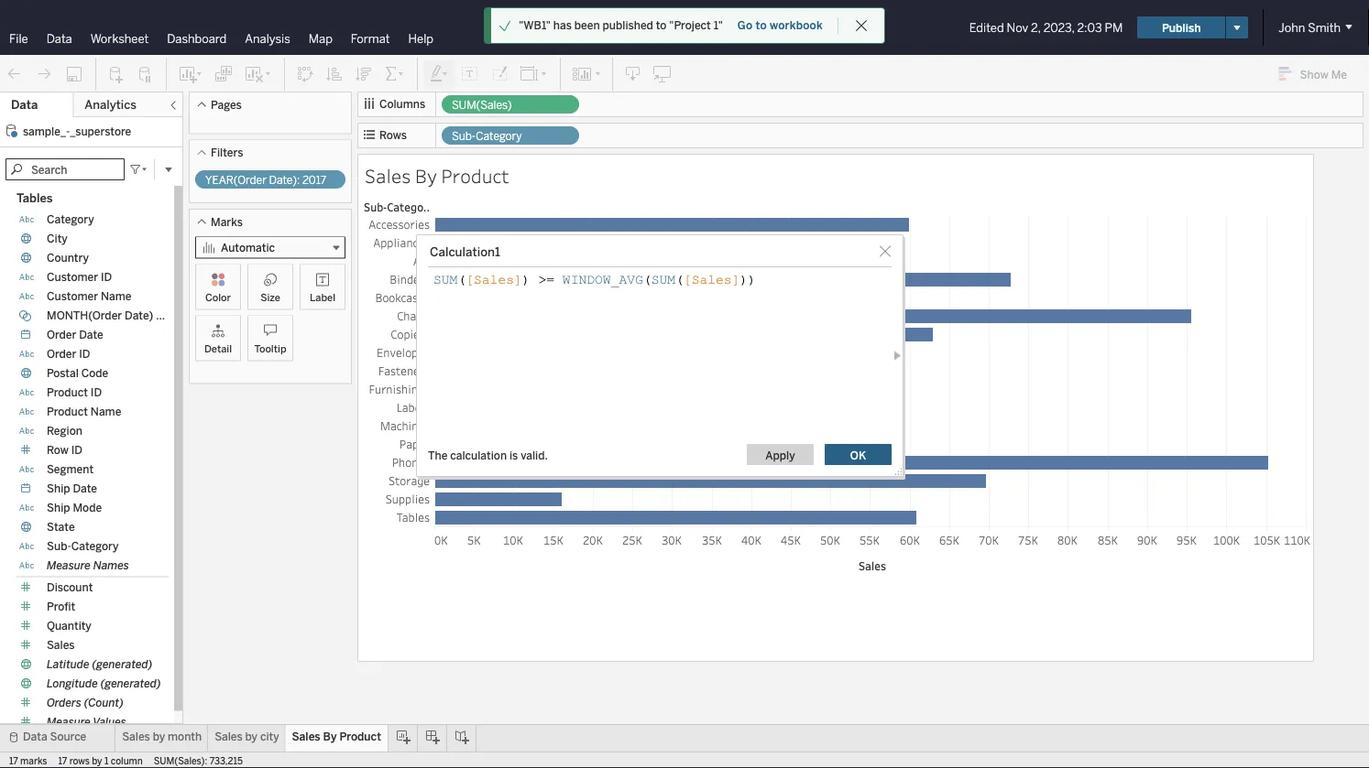 Task type: locate. For each thing, give the bounding box(es) containing it.
dialog containing sum
[[416, 235, 917, 478]]

1 vertical spatial ship
[[47, 502, 70, 515]]

sum down the calculation1
[[434, 273, 458, 288]]

0 vertical spatial (generated)
[[92, 659, 153, 672]]

0 horizontal spatial [sales]
[[466, 273, 522, 288]]

publish
[[1162, 21, 1201, 34]]

by left 1
[[92, 756, 102, 767]]

1 vertical spatial category
[[47, 213, 94, 226]]

name down product id
[[91, 406, 121, 419]]

columns
[[379, 98, 425, 111]]

order date
[[47, 329, 103, 342]]

0 vertical spatial date
[[79, 329, 103, 342]]

rows
[[69, 756, 90, 767]]

17 for 17 rows by 1 column
[[58, 756, 67, 767]]

source
[[50, 731, 86, 744]]

1 horizontal spatial [sales]
[[684, 273, 740, 288]]

0 horizontal spatial by
[[323, 731, 337, 744]]

id up customer name
[[101, 271, 112, 284]]

17 left marks
[[9, 756, 18, 767]]

0 vertical spatial category
[[476, 130, 522, 143]]

id down code
[[91, 386, 102, 400]]

1 horizontal spatial (
[[643, 273, 651, 288]]

ship mode
[[47, 502, 102, 515]]

2 ship from the top
[[47, 502, 70, 515]]

2 horizontal spatial (
[[676, 273, 684, 288]]

Labels, Sub-Category. Press Space to toggle selection. Press Escape to go back to the left margin. Use arrow keys to navigate headers text field
[[361, 399, 434, 417]]

2 horizontal spatial by
[[245, 731, 258, 744]]

Bookcases, Sub-Category. Press Space to toggle selection. Press Escape to go back to the left margin. Use arrow keys to navigate headers text field
[[361, 289, 434, 307]]

1 horizontal spatial sum
[[651, 273, 676, 288]]

0 vertical spatial name
[[101, 290, 132, 303]]

calculation
[[450, 449, 507, 462]]

id
[[101, 271, 112, 284], [79, 348, 90, 361], [91, 386, 102, 400], [71, 444, 83, 457]]

sales
[[365, 163, 411, 188], [47, 639, 75, 653], [122, 731, 150, 744], [215, 731, 243, 744], [292, 731, 320, 744]]

733,215
[[210, 756, 243, 767]]

0 vertical spatial ship
[[47, 483, 70, 496]]

workbook
[[770, 19, 823, 32]]

automatic button
[[195, 237, 346, 259]]

(generated) up longitude (generated)
[[92, 659, 153, 672]]

sales by product down rows
[[365, 163, 509, 188]]

1 vertical spatial (generated)
[[101, 678, 161, 691]]

1 measure from the top
[[47, 560, 91, 573]]

totals image
[[384, 65, 406, 83]]

product id
[[47, 386, 102, 400]]

1 horizontal spatial by
[[415, 163, 437, 188]]

2 vertical spatial category
[[71, 540, 119, 554]]

0 vertical spatial customer
[[47, 271, 98, 284]]

to inside alert
[[656, 19, 667, 32]]

id up postal code
[[79, 348, 90, 361]]

"wb1"
[[519, 19, 551, 32]]

product
[[441, 163, 509, 188], [47, 386, 88, 400], [47, 406, 88, 419], [340, 731, 381, 744]]

redo image
[[35, 65, 53, 83]]

Binders, Sub-Category. Press Space to toggle selection. Press Escape to go back to the left margin. Use arrow keys to navigate headers text field
[[361, 270, 434, 289]]

1 ( from the left
[[458, 273, 466, 288]]

by up accessories, sub-category. press space to toggle selection. press escape to go back to the left margin. use arrow keys to navigate headers text box
[[415, 163, 437, 188]]

marks
[[211, 215, 243, 229]]

name up month(order date) set
[[101, 290, 132, 303]]

2 customer from the top
[[47, 290, 98, 303]]

date
[[79, 329, 103, 342], [73, 483, 97, 496]]

1 vertical spatial date
[[73, 483, 97, 496]]

date up mode
[[73, 483, 97, 496]]

0 horizontal spatial by
[[92, 756, 102, 767]]

sub-category
[[452, 130, 522, 143], [47, 540, 119, 554]]

2 17 from the left
[[58, 756, 67, 767]]

john smith
[[1279, 20, 1341, 35]]

orders
[[47, 697, 81, 710]]

undo image
[[5, 65, 24, 83]]

sample_-_superstore
[[23, 125, 131, 138]]

sub- down state
[[47, 540, 71, 554]]

1 horizontal spatial by
[[153, 731, 165, 744]]

"wb1" has been published to "project 1" alert
[[519, 17, 723, 34]]

sales by product
[[365, 163, 509, 188], [292, 731, 381, 744]]

data down undo 'image'
[[11, 98, 38, 112]]

1 vertical spatial name
[[91, 406, 121, 419]]

sales down rows
[[365, 163, 411, 188]]

ship
[[47, 483, 70, 496], [47, 502, 70, 515]]

(generated) up (count)
[[101, 678, 161, 691]]

tooltip
[[254, 343, 286, 355]]

1 vertical spatial sub-category
[[47, 540, 119, 554]]

1 [sales] from the left
[[466, 273, 522, 288]]

orders (count)
[[47, 697, 124, 710]]

size
[[260, 291, 280, 304]]

ship for ship date
[[47, 483, 70, 496]]

0 vertical spatial sales by product
[[365, 163, 509, 188]]

1 vertical spatial customer
[[47, 290, 98, 303]]

category down sum(sales)
[[476, 130, 522, 143]]

)
[[522, 273, 530, 288]]

sub-category down sum(sales)
[[452, 130, 522, 143]]

0 horizontal spatial to
[[656, 19, 667, 32]]

category up measure names
[[71, 540, 119, 554]]

1 horizontal spatial 17
[[58, 756, 67, 767]]

(generated) for latitude (generated)
[[92, 659, 153, 672]]

measure for measure names
[[47, 560, 91, 573]]

sales up latitude
[[47, 639, 75, 653]]

show
[[1300, 68, 1329, 81]]

0 vertical spatial by
[[415, 163, 437, 188]]

order id
[[47, 348, 90, 361]]

order up postal
[[47, 348, 76, 361]]

2 order from the top
[[47, 348, 76, 361]]

2 to from the left
[[756, 19, 767, 32]]

dialog
[[416, 235, 917, 478]]

data up marks
[[23, 731, 47, 744]]

0 vertical spatial sub-
[[452, 130, 476, 143]]

measure up "discount"
[[47, 560, 91, 573]]

by right city at the left bottom of the page
[[323, 731, 337, 744]]

to
[[656, 19, 667, 32], [756, 19, 767, 32]]

1 order from the top
[[47, 329, 76, 342]]

0 horizontal spatial sub-
[[47, 540, 71, 554]]

name
[[101, 290, 132, 303], [91, 406, 121, 419]]

0 horizontal spatial sum
[[434, 273, 458, 288]]

to right go
[[756, 19, 767, 32]]

0 vertical spatial order
[[47, 329, 76, 342]]

ship up state
[[47, 502, 70, 515]]

draft
[[663, 21, 689, 34]]

profit
[[47, 601, 75, 614]]

show/hide cards image
[[572, 65, 601, 83]]

label
[[310, 291, 336, 304]]

has
[[553, 19, 572, 32]]

measure up source
[[47, 716, 91, 730]]

resize se image
[[894, 467, 903, 477]]

2 measure from the top
[[47, 716, 91, 730]]

order
[[47, 329, 76, 342], [47, 348, 76, 361]]

Appliances, Sub-Category. Press Space to toggle selection. Press Escape to go back to the left margin. Use arrow keys to navigate headers text field
[[361, 234, 434, 252]]

measure names
[[47, 560, 129, 573]]

id for row id
[[71, 444, 83, 457]]

0 vertical spatial sub-category
[[452, 130, 522, 143]]

by left 'month'
[[153, 731, 165, 744]]

sum right window_avg
[[651, 273, 676, 288]]

order up order id
[[47, 329, 76, 342]]

date down month(order
[[79, 329, 103, 342]]

month(order
[[47, 309, 122, 323]]

product down sum(sales)
[[441, 163, 509, 188]]

1 vertical spatial order
[[47, 348, 76, 361]]

city
[[47, 232, 68, 246]]

date for order date
[[79, 329, 103, 342]]

by left city at the left bottom of the page
[[245, 731, 258, 744]]

17 left rows
[[58, 756, 67, 767]]

(count)
[[84, 697, 124, 710]]

product up region on the bottom of the page
[[47, 406, 88, 419]]

1 ship from the top
[[47, 483, 70, 496]]

date)
[[125, 309, 153, 323]]

calculation1
[[430, 245, 500, 260]]

2 vertical spatial data
[[23, 731, 47, 744]]

1 to from the left
[[656, 19, 667, 32]]

sales by product right city at the left bottom of the page
[[292, 731, 381, 744]]

customer down 'customer id' at the top of page
[[47, 290, 98, 303]]

by
[[153, 731, 165, 744], [245, 731, 258, 744], [92, 756, 102, 767]]

id for customer id
[[101, 271, 112, 284]]

name for customer name
[[101, 290, 132, 303]]

product down postal
[[47, 386, 88, 400]]

17 for 17 marks
[[9, 756, 18, 767]]

order for order date
[[47, 329, 76, 342]]

17
[[9, 756, 18, 767], [58, 756, 67, 767]]

1 vertical spatial by
[[323, 731, 337, 744]]

ok button
[[825, 445, 892, 466]]

sub-category up measure names
[[47, 540, 119, 554]]

id right the row
[[71, 444, 83, 457]]

1 vertical spatial sales by product
[[292, 731, 381, 744]]

Furnishings, Sub-Category. Press Space to toggle selection. Press Escape to go back to the left margin. Use arrow keys to navigate headers text field
[[361, 380, 434, 399]]

1 vertical spatial measure
[[47, 716, 91, 730]]

detail
[[204, 343, 232, 355]]

Paper, Sub-Category. Press Space to toggle selection. Press Escape to go back to the left margin. Use arrow keys to navigate headers text field
[[361, 435, 434, 454]]

data up "save" image
[[46, 31, 72, 46]]

new data source image
[[107, 65, 126, 83]]

customer down country
[[47, 271, 98, 284]]

go to workbook
[[738, 19, 823, 32]]

measure for measure values
[[47, 716, 91, 730]]

1 17 from the left
[[9, 756, 18, 767]]

1 horizontal spatial to
[[756, 19, 767, 32]]

0 horizontal spatial 17
[[9, 756, 18, 767]]

sales right city at the left bottom of the page
[[292, 731, 320, 744]]

0 horizontal spatial (
[[458, 273, 466, 288]]

show me button
[[1271, 60, 1364, 89]]

0 vertical spatial measure
[[47, 560, 91, 573]]

highlight image
[[429, 65, 450, 83]]

category up city
[[47, 213, 94, 226]]

))
[[740, 273, 756, 288]]

color
[[205, 291, 231, 304]]

sub- down sum(sales)
[[452, 130, 476, 143]]

1 customer from the top
[[47, 271, 98, 284]]

to left "project
[[656, 19, 667, 32]]

ship down segment
[[47, 483, 70, 496]]

sum(sales)
[[452, 99, 512, 112]]



Task type: describe. For each thing, give the bounding box(es) containing it.
download image
[[624, 65, 642, 83]]

longitude
[[47, 678, 98, 691]]

data source
[[23, 731, 86, 744]]

open in desktop image
[[653, 65, 672, 83]]

new worksheet image
[[178, 65, 203, 83]]

sort descending image
[[355, 65, 373, 83]]

edited nov 2, 2023, 2:03 pm
[[970, 20, 1123, 35]]

ship for ship mode
[[47, 502, 70, 515]]

pages
[[211, 98, 242, 111]]

been
[[575, 19, 600, 32]]

Copiers, Sub-Category. Press Space to toggle selection. Press Escape to go back to the left margin. Use arrow keys to navigate headers text field
[[361, 325, 434, 344]]

john
[[1279, 20, 1305, 35]]

nov
[[1007, 20, 1028, 35]]

discount
[[47, 582, 93, 595]]

region
[[47, 425, 82, 438]]

0 vertical spatial data
[[46, 31, 72, 46]]

save image
[[64, 64, 84, 84]]

1 vertical spatial data
[[11, 98, 38, 112]]

2 sum from the left
[[651, 273, 676, 288]]

by for city
[[245, 731, 258, 744]]

success image
[[499, 19, 512, 32]]

Envelopes, Sub-Category. Press Space to toggle selection. Press Escape to go back to the left margin. Use arrow keys to navigate headers text field
[[361, 344, 434, 362]]

latitude
[[47, 659, 89, 672]]

customer name
[[47, 290, 132, 303]]

measure values
[[47, 716, 126, 730]]

mode
[[73, 502, 102, 515]]

clear sheet image
[[244, 65, 273, 83]]

show labels image
[[461, 65, 479, 83]]

collapse image
[[168, 100, 179, 111]]

analytics
[[85, 98, 136, 112]]

>=
[[538, 273, 555, 288]]

Phones, Sub-Category. Press Space to toggle selection. Press Escape to go back to the left margin. Use arrow keys to navigate headers text field
[[361, 454, 434, 472]]

(generated) for longitude (generated)
[[101, 678, 161, 691]]

filters
[[211, 146, 243, 159]]

1 sum from the left
[[434, 273, 458, 288]]

window_avg
[[563, 273, 643, 288]]

month
[[168, 731, 202, 744]]

help
[[408, 31, 434, 46]]

_superstore
[[70, 125, 131, 138]]

automatic
[[221, 241, 275, 255]]

pm
[[1105, 20, 1123, 35]]

row
[[47, 444, 69, 457]]

rows
[[379, 129, 407, 142]]

city
[[260, 731, 279, 744]]

Chairs, Sub-Category. Press Space to toggle selection. Press Escape to go back to the left margin. Use arrow keys to navigate headers text field
[[361, 307, 434, 325]]

customer id
[[47, 271, 112, 284]]

fit image
[[520, 65, 549, 83]]

3 ( from the left
[[676, 273, 684, 288]]

Art, Sub-Category. Press Space to toggle selection. Press Escape to go back to the left margin. Use arrow keys to navigate headers text field
[[361, 252, 434, 270]]

latitude (generated)
[[47, 659, 153, 672]]

Accessories, Sub-Category. Press Space to toggle selection. Press Escape to go back to the left margin. Use arrow keys to navigate headers text field
[[361, 215, 434, 234]]

1"
[[714, 19, 723, 32]]

2023,
[[1044, 20, 1075, 35]]

apply
[[766, 449, 795, 462]]

customer for customer name
[[47, 290, 98, 303]]

segment
[[47, 463, 94, 477]]

month(order date) set
[[47, 309, 174, 323]]

is
[[510, 449, 518, 462]]

smith
[[1308, 20, 1341, 35]]

product name
[[47, 406, 121, 419]]

2,
[[1031, 20, 1041, 35]]

sum ( [sales] ) >= window_avg ( sum ( [sales] ))
[[434, 273, 756, 288]]

order for order id
[[47, 348, 76, 361]]

Fasteners, Sub-Category. Press Space to toggle selection. Press Escape to go back to the left margin. Use arrow keys to navigate headers text field
[[361, 362, 434, 380]]

code
[[81, 367, 108, 380]]

the calculation is valid.
[[428, 449, 548, 462]]

me
[[1331, 68, 1347, 81]]

1 horizontal spatial sub-category
[[452, 130, 522, 143]]

valid.
[[521, 449, 548, 462]]

analysis
[[245, 31, 290, 46]]

1 vertical spatial sub-
[[47, 540, 71, 554]]

17 marks
[[9, 756, 47, 767]]

Tables, Sub-Category. Press Space to toggle selection. Press Escape to go back to the left margin. Use arrow keys to navigate headers text field
[[361, 509, 434, 527]]

sales by city
[[215, 731, 279, 744]]

Machines, Sub-Category. Press Space to toggle selection. Press Escape to go back to the left margin. Use arrow keys to navigate headers text field
[[361, 417, 434, 435]]

2 [sales] from the left
[[684, 273, 740, 288]]

column
[[111, 756, 143, 767]]

customer for customer id
[[47, 271, 98, 284]]

dashboard
[[167, 31, 227, 46]]

quantity
[[47, 620, 92, 633]]

row id
[[47, 444, 83, 457]]

swap rows and columns image
[[296, 65, 314, 83]]

sales up 733,215
[[215, 731, 243, 744]]

2:03
[[1077, 20, 1102, 35]]

published
[[603, 19, 653, 32]]

1 horizontal spatial sub-
[[452, 130, 476, 143]]

postal
[[47, 367, 79, 380]]

0 horizontal spatial sub-category
[[47, 540, 119, 554]]

publish button
[[1138, 16, 1226, 38]]

the
[[428, 449, 448, 462]]

names
[[93, 560, 129, 573]]

Search text field
[[5, 159, 125, 181]]

apply button
[[747, 445, 814, 466]]

format
[[351, 31, 390, 46]]

name for product name
[[91, 406, 121, 419]]

map
[[309, 31, 333, 46]]

pause auto updates image
[[137, 65, 155, 83]]

date for ship date
[[73, 483, 97, 496]]

year(order date): 2017
[[205, 174, 326, 187]]

go
[[738, 19, 753, 32]]

Storage, Sub-Category. Press Space to toggle selection. Press Escape to go back to the left margin. Use arrow keys to navigate headers text field
[[361, 472, 434, 490]]

1
[[104, 756, 108, 767]]

2017
[[302, 174, 326, 187]]

"wb1" has been published to "project 1"
[[519, 19, 723, 32]]

postal code
[[47, 367, 108, 380]]

wb1
[[704, 19, 735, 36]]

marks. press enter to open the view data window.. use arrow keys to navigate data visualization elements. image
[[434, 215, 1311, 528]]

by for month
[[153, 731, 165, 744]]

sales up the column
[[122, 731, 150, 744]]

duplicate image
[[214, 65, 233, 83]]

values
[[93, 716, 126, 730]]

go to workbook link
[[737, 18, 824, 33]]

show me
[[1300, 68, 1347, 81]]

year(order
[[205, 174, 267, 187]]

id for product id
[[91, 386, 102, 400]]

set
[[156, 309, 174, 323]]

sum(sales): 733,215
[[154, 756, 243, 767]]

format workbook image
[[490, 65, 509, 83]]

Supplies, Sub-Category. Press Space to toggle selection. Press Escape to go back to the left margin. Use arrow keys to navigate headers text field
[[361, 490, 434, 509]]

ship date
[[47, 483, 97, 496]]

country
[[47, 252, 89, 265]]

17 rows by 1 column
[[58, 756, 143, 767]]

id for order id
[[79, 348, 90, 361]]

sum(sales):
[[154, 756, 207, 767]]

2 ( from the left
[[643, 273, 651, 288]]

date):
[[269, 174, 300, 187]]

product right city at the left bottom of the page
[[340, 731, 381, 744]]

longitude (generated)
[[47, 678, 161, 691]]

sort ascending image
[[325, 65, 344, 83]]

state
[[47, 521, 75, 534]]



Task type: vqa. For each thing, say whether or not it's contained in the screenshot.
Superstore link
no



